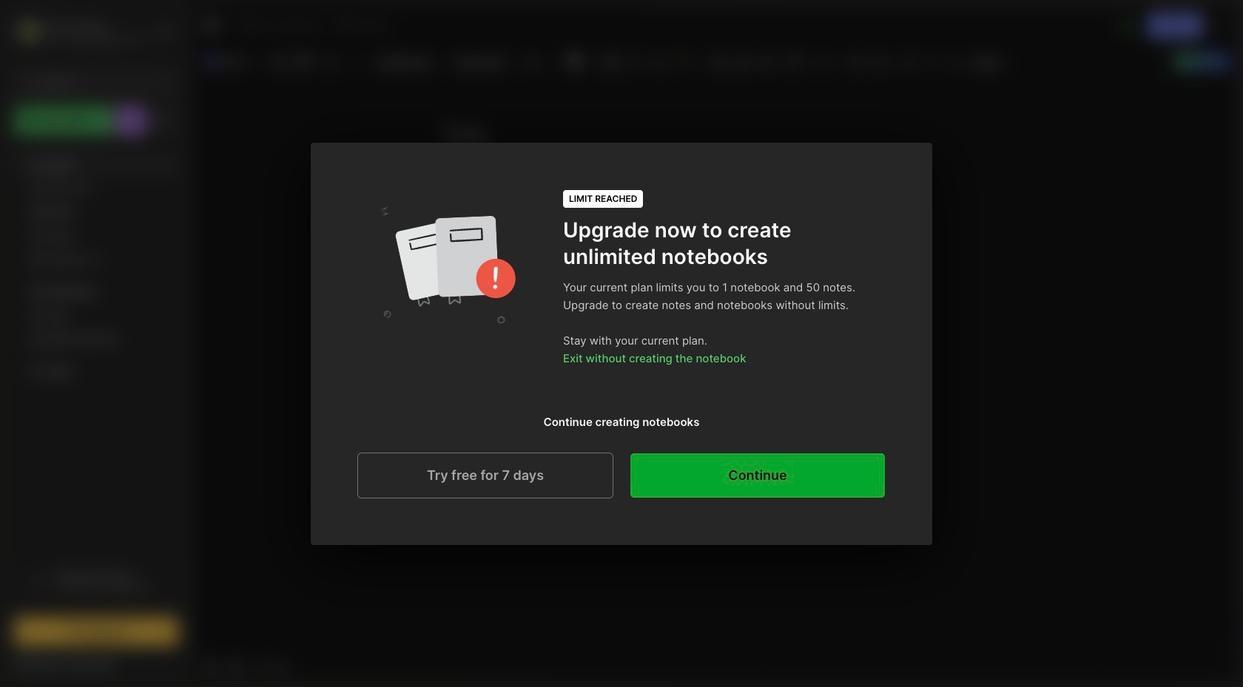 Task type: describe. For each thing, give the bounding box(es) containing it.
Note Editor text field
[[193, 76, 1238, 652]]

font family image
[[452, 52, 519, 71]]

insert image
[[202, 52, 267, 71]]

none search field inside main element
[[41, 73, 165, 91]]

alignment image
[[810, 51, 845, 72]]

outdent image
[[870, 51, 891, 72]]

Search text field
[[41, 75, 165, 90]]

expand note image
[[204, 17, 221, 35]]

more image
[[971, 52, 1015, 71]]

checklist image
[[756, 51, 777, 72]]

italic image
[[624, 51, 645, 72]]

task image
[[269, 51, 289, 72]]

subscript image
[[945, 51, 966, 72]]

undo image
[[320, 51, 341, 72]]

highlight image
[[670, 51, 704, 72]]

font color image
[[563, 51, 599, 72]]



Task type: locate. For each thing, give the bounding box(es) containing it.
calendar event image
[[292, 51, 313, 72]]

font size image
[[523, 52, 560, 71]]

heading level image
[[373, 52, 448, 71]]

add a reminder image
[[202, 659, 220, 676]]

strikethrough image
[[898, 51, 919, 72]]

numbered list image
[[733, 51, 753, 72]]

tree inside main element
[[5, 144, 187, 547]]

bold image
[[600, 51, 621, 72]]

indent image
[[847, 51, 867, 72]]

expand notebooks image
[[19, 288, 28, 297]]

underline image
[[648, 51, 668, 72]]

note window element
[[192, 4, 1239, 683]]

add tag image
[[227, 659, 245, 676]]

superscript image
[[921, 51, 942, 72]]

insert link image
[[784, 51, 805, 72]]

main element
[[0, 0, 192, 688]]

None search field
[[41, 73, 165, 91]]

expand tags image
[[19, 312, 28, 320]]

tree
[[5, 144, 187, 547]]

bulleted list image
[[709, 51, 730, 72]]



Task type: vqa. For each thing, say whether or not it's contained in the screenshot.
font family FIELD
no



